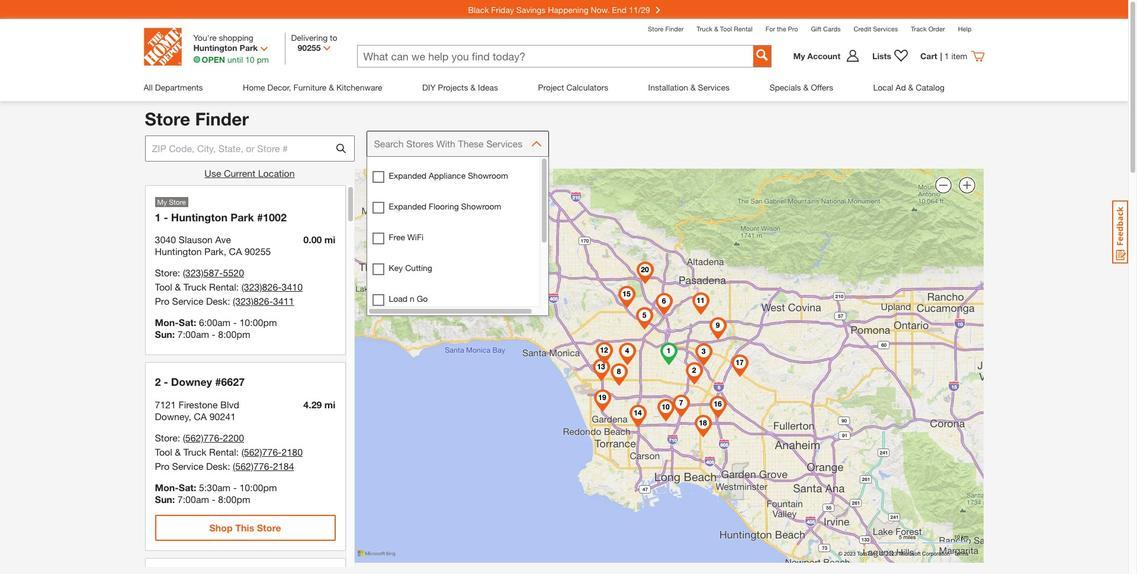 Task type: locate. For each thing, give the bounding box(es) containing it.
1 vertical spatial ,
[[189, 411, 191, 422]]

1 vertical spatial my
[[157, 198, 167, 206]]

expanded appliance showroom
[[389, 171, 508, 181]]

free wifi
[[389, 232, 424, 242]]

mon- for mon-sat: 6:00am - 10:00pm sun: 7:00am - 8:00pm
[[155, 317, 179, 328]]

:
[[178, 267, 180, 279], [236, 282, 239, 293], [228, 296, 230, 307], [178, 433, 180, 444], [236, 447, 239, 458], [228, 461, 230, 472]]

pro inside store : (562)776-2200 tool & truck rental : (562)776-2180 pro service desk : (562)776-2184
[[155, 461, 170, 472]]

my account link
[[794, 49, 867, 63]]

services
[[873, 25, 898, 33], [698, 82, 730, 92], [487, 138, 523, 149]]

sat: inside the mon-sat: 5:30am - 10:00pm sun: 7:00am - 8:00pm
[[179, 482, 196, 494]]

expanded
[[389, 171, 427, 181], [389, 202, 427, 212]]

mon-
[[155, 317, 179, 328], [155, 482, 179, 494]]

0 vertical spatial mon-
[[155, 317, 179, 328]]

2180
[[282, 447, 303, 458]]

desk up 5:30am
[[206, 461, 228, 472]]

0 vertical spatial 90255
[[298, 43, 321, 53]]

open until 10 pm
[[202, 55, 269, 65]]

7121
[[155, 399, 176, 411]]

2 sun: from the top
[[155, 494, 175, 505]]

2 vertical spatial tool
[[155, 447, 172, 458]]

1 vertical spatial showroom
[[461, 202, 502, 212]]

2 expanded from the top
[[389, 202, 427, 212]]

my for my account
[[794, 51, 805, 61]]

2 service from the top
[[172, 461, 204, 472]]

1 vertical spatial 1
[[155, 211, 161, 224]]

help link
[[958, 25, 972, 33]]

2 mi from the top
[[325, 399, 336, 411]]

sun: inside the mon-sat: 5:30am - 10:00pm sun: 7:00am - 8:00pm
[[155, 494, 175, 505]]

expanded for expanded appliance showroom
[[389, 171, 427, 181]]

2 desk from the top
[[206, 461, 228, 472]]

mi for 4.29 mi
[[325, 399, 336, 411]]

0 vertical spatial my
[[794, 51, 805, 61]]

blvd
[[220, 399, 239, 411]]

diy
[[422, 82, 436, 92]]

Search Stores With These Services button
[[366, 131, 549, 157]]

2 vertical spatial park
[[204, 246, 224, 257]]

you're
[[193, 33, 217, 43]]

0 vertical spatial desk
[[206, 296, 228, 307]]

10:00pm down (323)826-3411 link
[[240, 317, 277, 328]]

sun: inside mon-sat: 6:00am - 10:00pm sun: 7:00am - 8:00pm
[[155, 329, 175, 340]]

1 up 3040 in the left top of the page
[[155, 211, 161, 224]]

for the pro link
[[766, 25, 798, 33]]

1 vertical spatial tool
[[155, 282, 172, 293]]

2 horizontal spatial services
[[873, 25, 898, 33]]

sat:
[[179, 317, 196, 328], [179, 482, 196, 494]]

, inside 3040 slauson ave huntington park , ca 90255
[[224, 246, 226, 257]]

mon- inside the mon-sat: 5:30am - 10:00pm sun: 7:00am - 8:00pm
[[155, 482, 179, 494]]

mi for 0.00 mi
[[325, 234, 336, 245]]

open
[[202, 55, 225, 65]]

my
[[794, 51, 805, 61], [157, 198, 167, 206]]

1 desk from the top
[[206, 296, 228, 307]]

1 vertical spatial service
[[172, 461, 204, 472]]

store
[[648, 25, 664, 33], [145, 108, 190, 130], [169, 198, 186, 206], [155, 267, 178, 279], [155, 433, 178, 444], [257, 523, 281, 534]]

2 vertical spatial rental
[[209, 447, 236, 458]]

0 vertical spatial park
[[240, 43, 258, 53]]

rental inside store : (562)776-2200 tool & truck rental : (562)776-2180 pro service desk : (562)776-2184
[[209, 447, 236, 458]]

0 vertical spatial 1
[[945, 51, 950, 61]]

park up ave
[[231, 211, 254, 224]]

(562)776- down '(562)776-2180' link
[[233, 461, 273, 472]]

2 sat: from the top
[[179, 482, 196, 494]]

2 vertical spatial pro
[[155, 461, 170, 472]]

1 mi from the top
[[325, 234, 336, 245]]

1 horizontal spatial ca
[[229, 246, 242, 257]]

showroom right flooring
[[461, 202, 502, 212]]

feedback link image
[[1113, 200, 1129, 264]]

& right furniture
[[329, 82, 334, 92]]

calculators
[[567, 82, 609, 92]]

showroom for expanded flooring showroom
[[461, 202, 502, 212]]

1 8:00pm from the top
[[218, 329, 250, 340]]

the home depot image
[[144, 28, 182, 66]]

pro inside store : (323)587-5520 tool & truck rental : (323)826-3410 pro service desk : (323)826-3411
[[155, 296, 170, 307]]

1 horizontal spatial services
[[698, 82, 730, 92]]

rental down '(323)587-5520' link
[[209, 282, 236, 293]]

sat: inside mon-sat: 6:00am - 10:00pm sun: 7:00am - 8:00pm
[[179, 317, 196, 328]]

None text field
[[358, 45, 753, 67]]

services inside search stores with these services button
[[487, 138, 523, 149]]

1 service from the top
[[172, 296, 204, 307]]

project calculators
[[538, 82, 609, 92]]

1 vertical spatial 90255
[[245, 246, 271, 257]]

1 sat: from the top
[[179, 317, 196, 328]]

- inside my store 1 - huntington park # 1002
[[164, 211, 168, 224]]

tool left for on the right
[[721, 25, 732, 33]]

& down '7121 firestone blvd downey , ca 90241'
[[175, 447, 181, 458]]

tool inside store : (562)776-2200 tool & truck rental : (562)776-2180 pro service desk : (562)776-2184
[[155, 447, 172, 458]]

store finder
[[648, 25, 684, 33], [145, 108, 249, 130]]

use current location button
[[145, 166, 355, 180]]

8:00pm down 6:00am
[[218, 329, 250, 340]]

services right these
[[487, 138, 523, 149]]

7:00am inside mon-sat: 6:00am - 10:00pm sun: 7:00am - 8:00pm
[[178, 329, 209, 340]]

1 horizontal spatial 1
[[945, 51, 950, 61]]

truck inside store : (562)776-2200 tool & truck rental : (562)776-2180 pro service desk : (562)776-2184
[[184, 447, 207, 458]]

all departments
[[144, 82, 203, 92]]

my inside my store 1 - huntington park # 1002
[[157, 198, 167, 206]]

downey up firestone
[[171, 376, 212, 389]]

1 vertical spatial rental
[[209, 282, 236, 293]]

0 horizontal spatial my
[[157, 198, 167, 206]]

90255 up (323)826-3410 link
[[245, 246, 271, 257]]

None text field
[[358, 45, 753, 67]]

7:00am down 6:00am
[[178, 329, 209, 340]]

desk inside store : (562)776-2200 tool & truck rental : (562)776-2180 pro service desk : (562)776-2184
[[206, 461, 228, 472]]

expanded down stores
[[389, 171, 427, 181]]

10:00pm for 6:00am - 10:00pm
[[240, 317, 277, 328]]

ca inside 3040 slauson ave huntington park , ca 90255
[[229, 246, 242, 257]]

8:00pm for 5:30am
[[218, 494, 250, 505]]

truck right store finder link
[[697, 25, 713, 33]]

1 vertical spatial park
[[231, 211, 254, 224]]

#
[[257, 211, 263, 224], [215, 376, 221, 389]]

park down ave
[[204, 246, 224, 257]]

0 horizontal spatial store finder
[[145, 108, 249, 130]]

0.00 mi
[[304, 234, 336, 245]]

0 vertical spatial 7:00am
[[178, 329, 209, 340]]

list box
[[363, 157, 540, 413]]

huntington up slauson
[[171, 211, 228, 224]]

1 horizontal spatial ,
[[224, 246, 226, 257]]

5:30am
[[199, 482, 231, 494]]

account
[[808, 51, 841, 61]]

tool inside store : (323)587-5520 tool & truck rental : (323)826-3410 pro service desk : (323)826-3411
[[155, 282, 172, 293]]

7:00am
[[178, 329, 209, 340], [178, 494, 209, 505]]

n
[[410, 294, 415, 304]]

1 vertical spatial sat:
[[179, 482, 196, 494]]

tool down 3040 in the left top of the page
[[155, 282, 172, 293]]

service up 5:30am
[[172, 461, 204, 472]]

project
[[538, 82, 564, 92]]

(323)826-3410 link
[[242, 282, 303, 293]]

installation & services
[[649, 82, 730, 92]]

0 vertical spatial finder
[[666, 25, 684, 33]]

firestone
[[179, 399, 218, 411]]

2 vertical spatial truck
[[184, 447, 207, 458]]

2 vertical spatial huntington
[[155, 246, 202, 257]]

1 vertical spatial mon-
[[155, 482, 179, 494]]

8:00pm inside mon-sat: 6:00am - 10:00pm sun: 7:00am - 8:00pm
[[218, 329, 250, 340]]

store down all departments
[[145, 108, 190, 130]]

service for (562)776-2200
[[172, 461, 204, 472]]

truck down (562)776-2200 link
[[184, 447, 207, 458]]

my inside my account link
[[794, 51, 805, 61]]

0 vertical spatial sun:
[[155, 329, 175, 340]]

1 horizontal spatial 90255
[[298, 43, 321, 53]]

decor,
[[268, 82, 291, 92]]

0 vertical spatial services
[[873, 25, 898, 33]]

mon-sat: 5:30am - 10:00pm sun: 7:00am - 8:00pm
[[155, 482, 277, 505]]

1 10:00pm from the top
[[240, 317, 277, 328]]

1 vertical spatial 10:00pm
[[240, 482, 277, 494]]

(562)776- down '7121 firestone blvd downey , ca 90241'
[[183, 433, 223, 444]]

1 vertical spatial truck
[[184, 282, 207, 293]]

services right installation
[[698, 82, 730, 92]]

rental down (562)776-2200 link
[[209, 447, 236, 458]]

# down use current location button
[[257, 211, 263, 224]]

0 horizontal spatial 90255
[[245, 246, 271, 257]]

use
[[205, 167, 221, 179]]

shop
[[209, 523, 233, 534]]

mon- inside mon-sat: 6:00am - 10:00pm sun: 7:00am - 8:00pm
[[155, 317, 179, 328]]

specials & offers
[[770, 82, 834, 92]]

0 horizontal spatial services
[[487, 138, 523, 149]]

terms link
[[955, 551, 969, 559]]

truck inside store : (323)587-5520 tool & truck rental : (323)826-3410 pro service desk : (323)826-3411
[[184, 282, 207, 293]]

load
[[389, 294, 408, 304]]

park
[[240, 43, 258, 53], [231, 211, 254, 224], [204, 246, 224, 257]]

0 vertical spatial 8:00pm
[[218, 329, 250, 340]]

0 vertical spatial ca
[[229, 246, 242, 257]]

, down ave
[[224, 246, 226, 257]]

expanded up free wifi
[[389, 202, 427, 212]]

1 vertical spatial (562)776-
[[242, 447, 282, 458]]

0 vertical spatial service
[[172, 296, 204, 307]]

sat: left 6:00am
[[179, 317, 196, 328]]

1 vertical spatial ca
[[194, 411, 207, 422]]

1 vertical spatial huntington
[[171, 211, 228, 224]]

huntington park
[[193, 43, 258, 53]]

load n go
[[389, 294, 428, 304]]

(323)826- up (323)826-3411 link
[[242, 282, 282, 293]]

search stores with these services
[[374, 138, 523, 149]]

finder left truck & tool rental
[[666, 25, 684, 33]]

service inside store : (323)587-5520 tool & truck rental : (323)826-3410 pro service desk : (323)826-3411
[[172, 296, 204, 307]]

- right 6:00am
[[233, 317, 237, 328]]

mon- for mon-sat: 5:30am - 10:00pm sun: 7:00am - 8:00pm
[[155, 482, 179, 494]]

desk up 6:00am
[[206, 296, 228, 307]]

credit services link
[[854, 25, 898, 33]]

mon- left 5:30am
[[155, 482, 179, 494]]

1 horizontal spatial finder
[[666, 25, 684, 33]]

rental inside store : (323)587-5520 tool & truck rental : (323)826-3410 pro service desk : (323)826-3411
[[209, 282, 236, 293]]

0 vertical spatial showroom
[[468, 171, 508, 181]]

0 vertical spatial sat:
[[179, 317, 196, 328]]

desk
[[206, 296, 228, 307], [206, 461, 228, 472]]

store down 3040 in the left top of the page
[[155, 267, 178, 279]]

10:00pm inside mon-sat: 6:00am - 10:00pm sun: 7:00am - 8:00pm
[[240, 317, 277, 328]]

(562)776-2184 link
[[233, 461, 294, 472]]

1 vertical spatial #
[[215, 376, 221, 389]]

truck down the (323)587- on the left of the page
[[184, 282, 207, 293]]

truck for store : (323)587-5520 tool & truck rental : (323)826-3410 pro service desk : (323)826-3411
[[184, 282, 207, 293]]

0 horizontal spatial ,
[[189, 411, 191, 422]]

0.00
[[304, 234, 322, 245]]

2 7:00am from the top
[[178, 494, 209, 505]]

90255 left to
[[298, 43, 321, 53]]

finder up zip code, city, state, or store # text box at the left top of the page
[[195, 108, 249, 130]]

1 vertical spatial services
[[698, 82, 730, 92]]

service
[[172, 296, 204, 307], [172, 461, 204, 472]]

downey
[[171, 376, 212, 389], [155, 411, 189, 422]]

sat: for 5:30am
[[179, 482, 196, 494]]

0 vertical spatial (562)776-
[[183, 433, 223, 444]]

park inside 3040 slauson ave huntington park , ca 90255
[[204, 246, 224, 257]]

1 7:00am from the top
[[178, 329, 209, 340]]

1 vertical spatial 7:00am
[[178, 494, 209, 505]]

90241
[[210, 411, 236, 422]]

microsoft bing image
[[358, 545, 398, 563]]

6627
[[221, 376, 245, 389]]

1 sun: from the top
[[155, 329, 175, 340]]

: up 5:30am
[[228, 461, 230, 472]]

2 mon- from the top
[[155, 482, 179, 494]]

tool for store : (323)587-5520 tool & truck rental : (323)826-3410 pro service desk : (323)826-3411
[[155, 282, 172, 293]]

service down the (323)587- on the left of the page
[[172, 296, 204, 307]]

ca down ave
[[229, 246, 242, 257]]

: left the (323)587- on the left of the page
[[178, 267, 180, 279]]

search
[[374, 138, 404, 149]]

90255
[[298, 43, 321, 53], [245, 246, 271, 257]]

10:00pm down (562)776-2184 'link' at the left
[[240, 482, 277, 494]]

0 vertical spatial mi
[[325, 234, 336, 245]]

0 vertical spatial ,
[[224, 246, 226, 257]]

sun:
[[155, 329, 175, 340], [155, 494, 175, 505]]

home decor, furniture & kitchenware
[[243, 82, 382, 92]]

0 vertical spatial truck
[[697, 25, 713, 33]]

(562)776- up (562)776-2184 'link' at the left
[[242, 447, 282, 458]]

park inside my store 1 - huntington park # 1002
[[231, 211, 254, 224]]

2 vertical spatial services
[[487, 138, 523, 149]]

finder
[[666, 25, 684, 33], [195, 108, 249, 130]]

1 left item
[[945, 51, 950, 61]]

gift
[[811, 25, 822, 33]]

0 vertical spatial 10:00pm
[[240, 317, 277, 328]]

& down 3040 in the left top of the page
[[175, 282, 181, 293]]

services inside the installation & services link
[[698, 82, 730, 92]]

0 vertical spatial expanded
[[389, 171, 427, 181]]

mi right 0.00
[[325, 234, 336, 245]]

& left offers
[[804, 82, 809, 92]]

0 horizontal spatial 1
[[155, 211, 161, 224]]

rental left for on the right
[[734, 25, 753, 33]]

mi right 4.29
[[325, 399, 336, 411]]

cart
[[921, 51, 938, 61]]

terms
[[955, 552, 969, 558]]

ca
[[229, 246, 242, 257], [194, 411, 207, 422]]

1 horizontal spatial #
[[257, 211, 263, 224]]

desk inside store : (323)587-5520 tool & truck rental : (323)826-3410 pro service desk : (323)826-3411
[[206, 296, 228, 307]]

1 vertical spatial sun:
[[155, 494, 175, 505]]

huntington down 3040 in the left top of the page
[[155, 246, 202, 257]]

8:00pm down 5:30am
[[218, 494, 250, 505]]

0 horizontal spatial finder
[[195, 108, 249, 130]]

tool
[[721, 25, 732, 33], [155, 282, 172, 293], [155, 447, 172, 458]]

, down firestone
[[189, 411, 191, 422]]

8:00pm for 6:00am
[[218, 329, 250, 340]]

sat: left 5:30am
[[179, 482, 196, 494]]

store finder down departments at the top
[[145, 108, 249, 130]]

& right store finder link
[[715, 25, 719, 33]]

7:00am down 5:30am
[[178, 494, 209, 505]]

0 vertical spatial rental
[[734, 25, 753, 33]]

store right this
[[257, 523, 281, 534]]

- up 3040 in the left top of the page
[[164, 211, 168, 224]]

2 10:00pm from the top
[[240, 482, 277, 494]]

ave
[[215, 234, 231, 245]]

service inside store : (562)776-2200 tool & truck rental : (562)776-2180 pro service desk : (562)776-2184
[[172, 461, 204, 472]]

my for my store 1 - huntington park # 1002
[[157, 198, 167, 206]]

ca down firestone
[[194, 411, 207, 422]]

1 horizontal spatial store finder
[[648, 25, 684, 33]]

my up 3040 in the left top of the page
[[157, 198, 167, 206]]

1 vertical spatial expanded
[[389, 202, 427, 212]]

store down 7121
[[155, 433, 178, 444]]

home
[[243, 82, 265, 92]]

1 vertical spatial 8:00pm
[[218, 494, 250, 505]]

2 8:00pm from the top
[[218, 494, 250, 505]]

0 horizontal spatial ca
[[194, 411, 207, 422]]

10:00pm
[[240, 317, 277, 328], [240, 482, 277, 494]]

store up 3040 in the left top of the page
[[169, 198, 186, 206]]

downey down 7121
[[155, 411, 189, 422]]

1 vertical spatial pro
[[155, 296, 170, 307]]

1 vertical spatial mi
[[325, 399, 336, 411]]

1 mon- from the top
[[155, 317, 179, 328]]

10:00pm inside the mon-sat: 5:30am - 10:00pm sun: 7:00am - 8:00pm
[[240, 482, 277, 494]]

1 expanded from the top
[[389, 171, 427, 181]]

store inside store : (562)776-2200 tool & truck rental : (562)776-2180 pro service desk : (562)776-2184
[[155, 433, 178, 444]]

store finder down 11/29
[[648, 25, 684, 33]]

1 horizontal spatial my
[[794, 51, 805, 61]]

8:00pm inside the mon-sat: 5:30am - 10:00pm sun: 7:00am - 8:00pm
[[218, 494, 250, 505]]

huntington up open
[[193, 43, 237, 53]]

: down '7121 firestone blvd downey , ca 90241'
[[178, 433, 180, 444]]

ad
[[896, 82, 906, 92]]

help
[[958, 25, 972, 33]]

mon- left 6:00am
[[155, 317, 179, 328]]

services right the credit
[[873, 25, 898, 33]]

(323)826- down (323)826-3410 link
[[233, 296, 273, 307]]

7:00am inside the mon-sat: 5:30am - 10:00pm sun: 7:00am - 8:00pm
[[178, 494, 209, 505]]

appliance
[[429, 171, 466, 181]]

# up blvd
[[215, 376, 221, 389]]

my left 'account'
[[794, 51, 805, 61]]

1 vertical spatial desk
[[206, 461, 228, 472]]

tool down 7121
[[155, 447, 172, 458]]

downey inside '7121 firestone blvd downey , ca 90241'
[[155, 411, 189, 422]]

1 vertical spatial downey
[[155, 411, 189, 422]]

submit search image
[[756, 49, 768, 61]]

0 vertical spatial #
[[257, 211, 263, 224]]

park up 10
[[240, 43, 258, 53]]

7:00am for 6:00am
[[178, 329, 209, 340]]

0 vertical spatial downey
[[171, 376, 212, 389]]

all
[[144, 82, 153, 92]]

showroom down these
[[468, 171, 508, 181]]



Task type: describe. For each thing, give the bounding box(es) containing it.
to
[[330, 33, 337, 43]]

& right installation
[[691, 82, 696, 92]]

pm
[[257, 55, 269, 65]]

2 vertical spatial (562)776-
[[233, 461, 273, 472]]

store : (323)587-5520 tool & truck rental : (323)826-3410 pro service desk : (323)826-3411
[[155, 267, 303, 307]]

pro for store : (562)776-2200 tool & truck rental : (562)776-2180 pro service desk : (562)776-2184
[[155, 461, 170, 472]]

3411
[[273, 296, 294, 307]]

3040
[[155, 234, 176, 245]]

shop this store
[[209, 523, 281, 534]]

specials
[[770, 82, 801, 92]]

specials & offers link
[[770, 73, 834, 101]]

- down 6:00am
[[212, 329, 216, 340]]

flooring
[[429, 202, 459, 212]]

track order link
[[911, 25, 945, 33]]

projects
[[438, 82, 468, 92]]

installation
[[649, 82, 688, 92]]

these
[[458, 138, 484, 149]]

11/29
[[629, 4, 650, 15]]

: up 6:00am
[[228, 296, 230, 307]]

truck for store : (562)776-2200 tool & truck rental : (562)776-2180 pro service desk : (562)776-2184
[[184, 447, 207, 458]]

shopping
[[219, 33, 254, 43]]

7:00am for 5:30am
[[178, 494, 209, 505]]

(323)826-3411 link
[[233, 296, 294, 307]]

end
[[612, 4, 627, 15]]

mon-sat: 6:00am - 10:00pm sun: 7:00am - 8:00pm
[[155, 317, 277, 340]]

expanded flooring showroom
[[389, 202, 502, 212]]

- right "2"
[[164, 376, 168, 389]]

black friday savings happening now. end 11/29
[[468, 4, 653, 15]]

cards
[[824, 25, 841, 33]]

1 vertical spatial store finder
[[145, 108, 249, 130]]

showroom for expanded appliance showroom
[[468, 171, 508, 181]]

ZIP Code, City, State, or Store # text field
[[145, 135, 335, 161]]

2
[[155, 376, 161, 389]]

this
[[235, 523, 254, 534]]

huntington inside my store 1 - huntington park # 1002
[[171, 211, 228, 224]]

my account
[[794, 51, 841, 61]]

& inside store : (562)776-2200 tool & truck rental : (562)776-2180 pro service desk : (562)776-2184
[[175, 447, 181, 458]]

my store 1 - huntington park # 1002
[[155, 198, 287, 224]]

happening
[[548, 4, 589, 15]]

1 vertical spatial (323)826-
[[233, 296, 273, 307]]

(562)776-2200 link
[[183, 433, 244, 444]]

0 vertical spatial huntington
[[193, 43, 237, 53]]

0 vertical spatial pro
[[788, 25, 798, 33]]

item
[[952, 51, 968, 61]]

(323)587-
[[183, 267, 223, 279]]

ca inside '7121 firestone blvd downey , ca 90241'
[[194, 411, 207, 422]]

stores
[[406, 138, 434, 149]]

offers
[[811, 82, 834, 92]]

3040 slauson ave huntington park , ca 90255
[[155, 234, 271, 257]]

kitchenware
[[337, 82, 382, 92]]

10:00pm for 5:30am - 10:00pm
[[240, 482, 277, 494]]

90255 inside 3040 slauson ave huntington park , ca 90255
[[245, 246, 271, 257]]

0 vertical spatial store finder
[[648, 25, 684, 33]]

local ad & catalog
[[874, 82, 945, 92]]

, inside '7121 firestone blvd downey , ca 90241'
[[189, 411, 191, 422]]

diy projects & ideas
[[422, 82, 498, 92]]

use current location
[[205, 167, 295, 179]]

1 vertical spatial finder
[[195, 108, 249, 130]]

& left ideas
[[471, 82, 476, 92]]

2184
[[273, 461, 294, 472]]

service for (323)587-5520
[[172, 296, 204, 307]]

0 horizontal spatial #
[[215, 376, 221, 389]]

: down 2200 at left
[[236, 447, 239, 458]]

: down 5520 on the top of the page
[[236, 282, 239, 293]]

huntington inside 3040 slauson ave huntington park , ca 90255
[[155, 246, 202, 257]]

credit
[[854, 25, 872, 33]]

order
[[929, 25, 945, 33]]

5520
[[223, 267, 244, 279]]

- down 5:30am
[[212, 494, 216, 505]]

6:00am
[[199, 317, 231, 328]]

furniture
[[294, 82, 327, 92]]

store down 11/29
[[648, 25, 664, 33]]

current
[[224, 167, 256, 179]]

go
[[417, 294, 428, 304]]

the home depot logo link
[[144, 28, 182, 68]]

4.29 mi
[[304, 399, 336, 411]]

now.
[[591, 4, 610, 15]]

10
[[245, 55, 255, 65]]

rental for store : (562)776-2200 tool & truck rental : (562)776-2180 pro service desk : (562)776-2184
[[209, 447, 236, 458]]

ideas
[[478, 82, 498, 92]]

# inside my store 1 - huntington park # 1002
[[257, 211, 263, 224]]

you're shopping
[[193, 33, 254, 43]]

& right ad
[[909, 82, 914, 92]]

sat: for 6:00am
[[179, 317, 196, 328]]

savings
[[517, 4, 546, 15]]

& inside store : (323)587-5520 tool & truck rental : (323)826-3410 pro service desk : (323)826-3411
[[175, 282, 181, 293]]

black
[[468, 4, 489, 15]]

credit services
[[854, 25, 898, 33]]

for
[[766, 25, 776, 33]]

(323)587-5520 link
[[183, 267, 244, 279]]

3410
[[282, 282, 303, 293]]

friday
[[491, 4, 514, 15]]

sun: for mon-sat: 5:30am - 10:00pm sun: 7:00am - 8:00pm
[[155, 494, 175, 505]]

expanded for expanded flooring showroom
[[389, 202, 427, 212]]

2200
[[223, 433, 244, 444]]

store inside button
[[257, 523, 281, 534]]

store : (562)776-2200 tool & truck rental : (562)776-2180 pro service desk : (562)776-2184
[[155, 433, 303, 472]]

0 vertical spatial (323)826-
[[242, 282, 282, 293]]

delivering
[[291, 33, 328, 43]]

lists
[[873, 51, 892, 61]]

wifi
[[408, 232, 424, 242]]

- right 5:30am
[[233, 482, 237, 494]]

all departments link
[[144, 73, 203, 101]]

desk for (562)776-2184
[[206, 461, 228, 472]]

list box containing expanded appliance showroom
[[363, 157, 540, 413]]

departments
[[155, 82, 203, 92]]

1 inside my store 1 - huntington park # 1002
[[155, 211, 161, 224]]

with
[[436, 138, 456, 149]]

store inside store : (323)587-5520 tool & truck rental : (323)826-3410 pro service desk : (323)826-3411
[[155, 267, 178, 279]]

(562)776-2180 link
[[242, 447, 303, 458]]

cutting
[[405, 263, 432, 273]]

track
[[911, 25, 927, 33]]

store inside my store 1 - huntington park # 1002
[[169, 198, 186, 206]]

local ad & catalog link
[[874, 73, 945, 101]]

black friday savings happening now. end 11/29 link
[[468, 4, 660, 15]]

installation & services link
[[649, 73, 730, 101]]

rental for store : (323)587-5520 tool & truck rental : (323)826-3410 pro service desk : (323)826-3411
[[209, 282, 236, 293]]

1002
[[263, 211, 287, 224]]

desk for (323)826-3411
[[206, 296, 228, 307]]

0 vertical spatial tool
[[721, 25, 732, 33]]

gift cards link
[[811, 25, 841, 33]]

the
[[777, 25, 787, 33]]

key cutting
[[389, 263, 432, 273]]

project calculators link
[[538, 73, 609, 101]]

pro for store : (323)587-5520 tool & truck rental : (323)826-3410 pro service desk : (323)826-3411
[[155, 296, 170, 307]]

4.29
[[304, 399, 322, 411]]

sun: for mon-sat: 6:00am - 10:00pm sun: 7:00am - 8:00pm
[[155, 329, 175, 340]]

gift cards
[[811, 25, 841, 33]]

tool for store : (562)776-2200 tool & truck rental : (562)776-2180 pro service desk : (562)776-2184
[[155, 447, 172, 458]]

catalog
[[916, 82, 945, 92]]

free
[[389, 232, 405, 242]]



Task type: vqa. For each thing, say whether or not it's contained in the screenshot.
Military Discount Benefit
no



